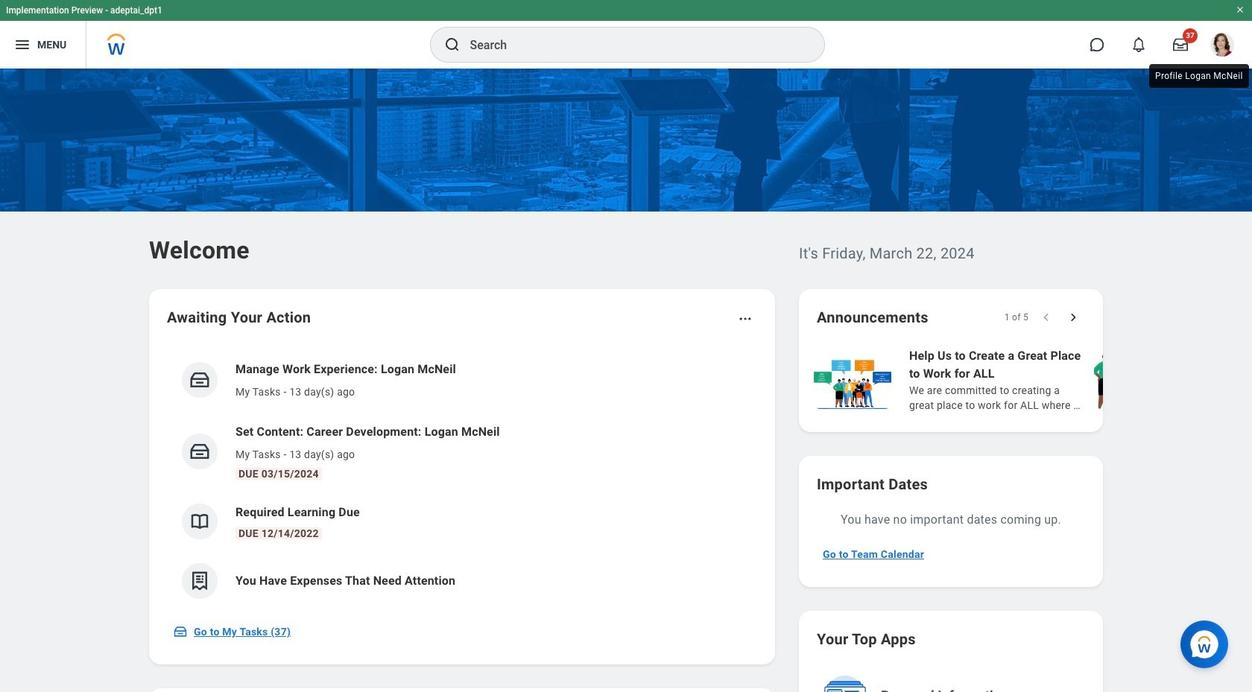 Task type: vqa. For each thing, say whether or not it's contained in the screenshot.
the Notifications
no



Task type: locate. For each thing, give the bounding box(es) containing it.
1 horizontal spatial list
[[811, 346, 1252, 414]]

list
[[811, 346, 1252, 414], [167, 349, 757, 611]]

tooltip
[[1146, 61, 1252, 91]]

main content
[[0, 69, 1252, 692]]

status
[[1004, 312, 1029, 323]]

close environment banner image
[[1236, 5, 1245, 14]]

inbox large image
[[1173, 37, 1188, 52]]

banner
[[0, 0, 1252, 69]]

2 vertical spatial inbox image
[[173, 625, 188, 639]]

profile logan mcneil image
[[1210, 33, 1234, 60]]

related actions image
[[738, 312, 753, 326]]

dashboard expenses image
[[189, 570, 211, 593]]

notifications large image
[[1131, 37, 1146, 52]]

1 vertical spatial inbox image
[[189, 440, 211, 463]]

inbox image
[[189, 369, 211, 391], [189, 440, 211, 463], [173, 625, 188, 639]]

chevron left small image
[[1039, 310, 1054, 325]]



Task type: describe. For each thing, give the bounding box(es) containing it.
0 horizontal spatial list
[[167, 349, 757, 611]]

book open image
[[189, 511, 211, 533]]

Search Workday  search field
[[470, 28, 793, 61]]

justify image
[[13, 36, 31, 54]]

0 vertical spatial inbox image
[[189, 369, 211, 391]]

chevron right small image
[[1066, 310, 1081, 325]]

search image
[[443, 36, 461, 54]]



